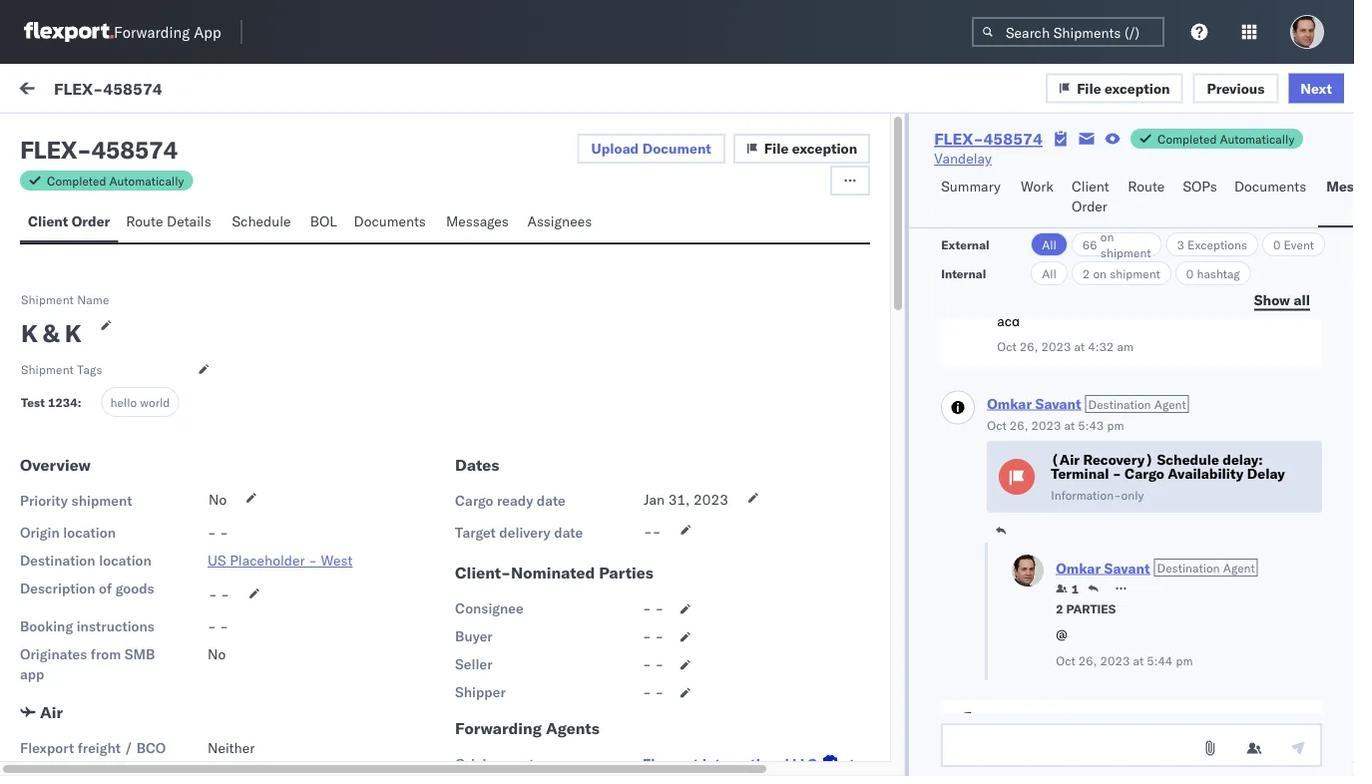 Task type: locate. For each thing, give the bounding box(es) containing it.
26, inside omkar savant destination agent oct 26, 2023 at 5:43 pm
[[1010, 418, 1028, 433]]

5:45
[[554, 631, 584, 649]]

resize handle column header
[[426, 167, 450, 776], [719, 167, 743, 776], [1011, 167, 1035, 776], [1303, 167, 1327, 776]]

3 2023, from the top
[[511, 631, 550, 649]]

flex- down 2 parties
[[1044, 631, 1086, 649]]

1 vertical spatial date
[[554, 524, 583, 541]]

consignee
[[455, 600, 524, 617]]

savant
[[142, 216, 186, 233], [142, 306, 186, 323], [1035, 395, 1081, 412], [142, 396, 186, 413], [142, 485, 186, 503], [1104, 559, 1150, 577], [142, 595, 186, 613], [142, 725, 186, 742]]

flex
[[20, 135, 77, 165]]

origin agent
[[455, 755, 534, 773]]

1 horizontal spatial am
[[1117, 339, 1133, 354]]

(0) right flex
[[88, 127, 114, 144]]

shipment inside 66 on shipment
[[1100, 245, 1151, 260]]

order up flex- 458574
[[1072, 198, 1108, 215]]

0 vertical spatial agent
[[1154, 397, 1186, 412]]

0 vertical spatial work
[[57, 77, 109, 104]]

flex- down work "button"
[[1044, 232, 1086, 249]]

0 vertical spatial 2
[[1083, 266, 1090, 281]]

omkar up latent messaging test.
[[97, 216, 139, 233]]

0 horizontal spatial file exception
[[764, 140, 857, 157]]

forwarding inside forwarding app link
[[114, 22, 190, 41]]

warehouse
[[138, 630, 212, 647]]

26, down acd
[[1020, 339, 1038, 354]]

work right related
[[1089, 173, 1116, 188]]

nominated
[[511, 563, 595, 583]]

pm for 7:22
[[588, 232, 608, 249]]

1 horizontal spatial k
[[65, 318, 81, 348]]

1 vertical spatial route
[[126, 213, 163, 230]]

latent messaging test.
[[60, 250, 203, 268]]

previous button
[[1193, 73, 1279, 103]]

26, left the 5:43
[[1010, 418, 1028, 433]]

oct down acd
[[997, 339, 1017, 354]]

oct inside @ oct 26, 2023 at 5:44 pm
[[1056, 653, 1075, 668]]

6 omkar savant from the top
[[97, 725, 186, 742]]

1 horizontal spatial external
[[941, 237, 990, 252]]

1 vertical spatial shipment
[[21, 362, 74, 377]]

0 vertical spatial documents
[[1234, 178, 1306, 195]]

4 resize handle column header from the left
[[1303, 167, 1327, 776]]

omkar savant for flex- 2271801
[[97, 485, 186, 503]]

2 down 66
[[1083, 266, 1090, 281]]

omkar down latent messaging test.
[[97, 306, 139, 323]]

all down flex- 458574
[[1042, 266, 1057, 281]]

location up destination location
[[63, 524, 116, 541]]

oct inside acd oct 26, 2023 at 4:32 am
[[997, 339, 1017, 354]]

at for @
[[1133, 653, 1144, 668]]

2 vertical spatial pm
[[588, 631, 608, 649]]

2 omkar savant from the top
[[97, 306, 186, 323]]

agents
[[546, 718, 600, 738]]

shipment up 2 on shipment
[[1100, 245, 1151, 260]]

2 (0) from the left
[[186, 127, 212, 144]]

internal down summary button
[[941, 266, 986, 281]]

omkar savant button
[[987, 395, 1081, 412], [1056, 559, 1150, 577], [12, 705, 1327, 776]]

my work
[[20, 77, 109, 104]]

k right i
[[65, 318, 81, 348]]

0 horizontal spatial agent
[[1154, 397, 1186, 412]]

0 horizontal spatial work
[[57, 77, 109, 104]]

shipment up k & k
[[21, 292, 74, 307]]

savant up exception: warehouse devan
[[142, 595, 186, 613]]

all button down flex- 458574
[[1031, 261, 1068, 285]]

- inside (air recovery) schedule delay: terminal - cargo availability delay information-only
[[1113, 465, 1121, 482]]

pm inside omkar savant destination agent oct 26, 2023 at 5:43 pm
[[1107, 418, 1124, 433]]

3 pm from the top
[[588, 631, 608, 649]]

savant inside omkar savant destination agent oct 26, 2023 at 5:43 pm
[[1035, 395, 1081, 412]]

0 horizontal spatial work
[[194, 82, 226, 99]]

pm for 5:46
[[588, 511, 608, 529]]

-
[[77, 135, 91, 165], [752, 232, 760, 249], [1113, 465, 1121, 482], [644, 523, 652, 540], [652, 523, 661, 540], [208, 524, 216, 541], [220, 524, 229, 541], [309, 552, 317, 569], [209, 586, 217, 603], [221, 586, 230, 603], [643, 600, 651, 617], [655, 600, 664, 617], [208, 618, 216, 635], [220, 618, 229, 635], [643, 628, 651, 645], [655, 628, 664, 645], [643, 656, 651, 673], [655, 656, 664, 673], [643, 684, 651, 701], [655, 684, 664, 701]]

file
[[1077, 79, 1101, 97], [764, 140, 789, 157]]

0 vertical spatial origin
[[20, 524, 60, 541]]

2023 left 4:32
[[1041, 339, 1071, 354]]

flexport for flexport international llc
[[643, 755, 699, 773]]

flex- 1854269
[[1044, 322, 1146, 339]]

file exception down search shipments (/) text box at right
[[1077, 79, 1170, 97]]

document
[[642, 140, 711, 157]]

1 horizontal spatial flex-458574
[[934, 129, 1043, 149]]

2 down '1' 'button'
[[1056, 601, 1063, 616]]

agent right 1366815
[[1154, 397, 1186, 412]]

all
[[1042, 237, 1057, 252], [1042, 266, 1057, 281]]

shipment down i
[[21, 362, 74, 377]]

flexport international llc link
[[643, 754, 843, 774]]

2 2023, from the top
[[511, 511, 550, 529]]

1 vertical spatial completed automatically
[[47, 173, 184, 188]]

completed automatically down flex - 458574 at the left top
[[47, 173, 184, 188]]

0 vertical spatial cargo
[[1125, 465, 1164, 482]]

1 omkar savant from the top
[[97, 216, 186, 233]]

4 omkar savant from the top
[[97, 485, 186, 503]]

exception: for exception:
[[63, 520, 134, 537]]

1 vertical spatial file exception
[[764, 140, 857, 157]]

(0) inside internal (0) button
[[186, 127, 212, 144]]

0 horizontal spatial client
[[28, 213, 68, 230]]

order
[[1072, 198, 1108, 215], [72, 213, 110, 230]]

0 horizontal spatial internal
[[134, 127, 183, 144]]

26, inside acd oct 26, 2023 at 4:32 am
[[1020, 339, 1038, 354]]

26, inside @ oct 26, 2023 at 5:44 pm
[[1079, 653, 1097, 668]]

external inside button
[[32, 127, 84, 144]]

destination inside omkar savant destination agent
[[1157, 560, 1220, 575]]

details
[[167, 213, 211, 230]]

devan
[[216, 630, 258, 647]]

0 vertical spatial forwarding
[[114, 22, 190, 41]]

edt for oct 26, 2023, 7:22 pm edt
[[612, 232, 638, 249]]

omkar savant
[[97, 216, 186, 233], [97, 306, 186, 323], [97, 396, 186, 413], [97, 485, 186, 503], [97, 595, 186, 613], [97, 725, 186, 742]]

2 exception: from the top
[[63, 630, 134, 647]]

forwarding app link
[[24, 22, 221, 42]]

shipment for 2 on shipment
[[1110, 266, 1160, 281]]

pm right the 5:43
[[1107, 418, 1124, 433]]

completed automatically down previous button
[[1157, 131, 1294, 146]]

location for destination location
[[99, 552, 151, 569]]

name
[[77, 292, 109, 307]]

1 horizontal spatial client order
[[1072, 178, 1109, 215]]

omkar
[[97, 216, 139, 233], [97, 306, 139, 323], [987, 395, 1032, 412], [97, 396, 139, 413], [97, 485, 139, 503], [1056, 559, 1101, 577], [97, 595, 139, 613], [97, 725, 139, 742]]

schedule button
[[224, 204, 302, 242]]

- - for description of goods
[[209, 586, 230, 603]]

exception: for exception: warehouse devan
[[63, 630, 134, 647]]

1 vertical spatial agent
[[1223, 560, 1255, 575]]

destination inside omkar savant destination agent oct 26, 2023 at 5:43 pm
[[1088, 397, 1151, 412]]

2 inside button
[[1056, 601, 1063, 616]]

cargo up the only
[[1125, 465, 1164, 482]]

0 horizontal spatial external
[[32, 127, 84, 144]]

pm right 7:22
[[588, 232, 608, 249]]

i am
[[60, 340, 87, 358]]

agent for omkar savant destination agent
[[1223, 560, 1255, 575]]

1 pm from the top
[[588, 232, 608, 249]]

0 hashtag
[[1186, 266, 1240, 281]]

instructions
[[77, 618, 155, 635]]

previous
[[1207, 79, 1265, 97]]

1 horizontal spatial work
[[1021, 178, 1054, 195]]

0 vertical spatial date
[[537, 492, 566, 509]]

1 horizontal spatial flexport
[[643, 755, 699, 773]]

am right i
[[68, 340, 87, 358]]

3 omkar savant from the top
[[97, 396, 186, 413]]

1 vertical spatial file
[[764, 140, 789, 157]]

2023
[[1041, 339, 1071, 354], [1031, 418, 1061, 433], [694, 491, 728, 508], [1100, 653, 1130, 668]]

omkar down acd
[[987, 395, 1032, 412]]

0 vertical spatial shipment
[[21, 292, 74, 307]]

0 vertical spatial at
[[1074, 339, 1085, 354]]

1 (0) from the left
[[88, 127, 114, 144]]

1 vertical spatial work
[[1021, 178, 1054, 195]]

2 shipment from the top
[[21, 362, 74, 377]]

0 horizontal spatial 0
[[1186, 266, 1194, 281]]

flex-458574 up vandelay
[[934, 129, 1043, 149]]

no right smb at the bottom
[[208, 646, 226, 663]]

on
[[1100, 229, 1114, 244], [1093, 266, 1107, 281]]

date up client-nominated parties
[[554, 524, 583, 541]]

external (0)
[[32, 127, 114, 144]]

completed automatically
[[1157, 131, 1294, 146], [47, 173, 184, 188]]

0 vertical spatial route
[[1128, 178, 1165, 195]]

origin left "agent"
[[455, 755, 495, 773]]

0 vertical spatial 2023,
[[511, 232, 550, 249]]

all button left 66
[[1031, 233, 1068, 256]]

file down search shipments (/) text box at right
[[1077, 79, 1101, 97]]

2023 left 5:44 in the bottom right of the page
[[1100, 653, 1130, 668]]

customs
[[204, 520, 263, 537]]

k left &
[[21, 318, 38, 348]]

recovery)
[[1083, 451, 1153, 468]]

mess button
[[1318, 169, 1354, 228]]

omkar savant down your
[[97, 485, 186, 503]]

0 horizontal spatial forwarding
[[114, 22, 190, 41]]

1 vertical spatial all
[[1042, 266, 1057, 281]]

omkar down this is a great deal
[[97, 725, 139, 742]]

1 2023, from the top
[[511, 232, 550, 249]]

exception: up is
[[63, 630, 134, 647]]

originates
[[20, 646, 87, 663]]

origin
[[20, 524, 60, 541], [455, 755, 495, 773]]

flexport for flexport freight / bco
[[20, 739, 74, 757]]

1 vertical spatial forwarding
[[455, 718, 542, 738]]

0 horizontal spatial pm
[[1107, 418, 1124, 433]]

agent down delay
[[1223, 560, 1255, 575]]

omkar savant up instructions
[[97, 595, 186, 613]]

1 resize handle column header from the left
[[426, 167, 450, 776]]

1 exception: from the top
[[63, 520, 134, 537]]

0 vertical spatial internal
[[134, 127, 183, 144]]

2 vertical spatial shipment
[[71, 492, 132, 509]]

omkar savant for flex- 1366815
[[97, 396, 186, 413]]

forwarding app
[[114, 22, 221, 41]]

omkar savant down 'messaging' at left
[[97, 306, 186, 323]]

message down flex - 458574 at the left top
[[62, 173, 110, 188]]

1 vertical spatial external
[[941, 237, 990, 252]]

no
[[209, 491, 227, 508], [208, 646, 226, 663]]

delay
[[1247, 465, 1285, 482]]

all left 66
[[1042, 237, 1057, 252]]

1 vertical spatial client
[[28, 213, 68, 230]]

automatically down previous button
[[1220, 131, 1294, 146]]

client order up latent
[[28, 213, 110, 230]]

2023 inside @ oct 26, 2023 at 5:44 pm
[[1100, 653, 1130, 668]]

0 for 0 event
[[1273, 237, 1281, 252]]

originates from smb app
[[20, 646, 155, 683]]

message right import work
[[242, 82, 301, 99]]

date
[[537, 492, 566, 509], [554, 524, 583, 541]]

1 horizontal spatial cargo
[[1125, 465, 1164, 482]]

origin down priority
[[20, 524, 60, 541]]

edt left --
[[612, 511, 638, 529]]

at left the 5:43
[[1064, 418, 1075, 433]]

2 horizontal spatial destination
[[1157, 560, 1220, 575]]

route inside button
[[126, 213, 163, 230]]

schedule left bol at top
[[232, 213, 291, 230]]

2 for 2 on shipment
[[1083, 266, 1090, 281]]

shipment down 66 on shipment
[[1110, 266, 1160, 281]]

oct 26, 2023, 5:45 pm edt
[[459, 631, 638, 649]]

cargo up the target
[[455, 492, 493, 509]]

26, down 2 parties
[[1079, 653, 1097, 668]]

agent for omkar savant destination agent oct 26, 2023 at 5:43 pm
[[1154, 397, 1186, 412]]

completed down flex - 458574 at the left top
[[47, 173, 106, 188]]

0 vertical spatial schedule
[[232, 213, 291, 230]]

parties
[[1066, 601, 1116, 616]]

0 vertical spatial pm
[[588, 232, 608, 249]]

pm right 5:44 in the bottom right of the page
[[1176, 653, 1193, 668]]

0 horizontal spatial flexport
[[20, 739, 74, 757]]

1 horizontal spatial agent
[[1223, 560, 1255, 575]]

app
[[20, 666, 44, 683]]

- -
[[208, 524, 229, 541], [209, 586, 230, 603], [643, 600, 664, 617], [208, 618, 229, 635], [643, 628, 664, 645], [643, 656, 664, 673], [643, 684, 664, 701]]

1 all from the top
[[1042, 237, 1057, 252]]

2 parties
[[1056, 601, 1116, 616]]

at inside acd oct 26, 2023 at 4:32 am
[[1074, 339, 1085, 354]]

message
[[242, 82, 301, 99], [62, 173, 110, 188]]

1 vertical spatial exception
[[792, 140, 857, 157]]

date up oct 26, 2023, 5:46 pm edt
[[537, 492, 566, 509]]

on inside 66 on shipment
[[1100, 229, 1114, 244]]

resize handle column header right 31,
[[719, 167, 743, 776]]

documents right bol button at the left top
[[354, 213, 426, 230]]

shipment name
[[21, 292, 109, 307]]

1 vertical spatial 0
[[1186, 266, 1194, 281]]

route up 'messaging' at left
[[126, 213, 163, 230]]

1 horizontal spatial automatically
[[1220, 131, 1294, 146]]

(0) for internal (0)
[[186, 127, 212, 144]]

savant down "2271801"
[[1104, 559, 1150, 577]]

resize handle column header left dates
[[426, 167, 450, 776]]

0 vertical spatial no
[[209, 491, 227, 508]]

2023, down ready
[[511, 511, 550, 529]]

external for external
[[941, 237, 990, 252]]

destination for omkar savant destination agent
[[1157, 560, 1220, 575]]

forwarding for forwarding agents
[[455, 718, 542, 738]]

2023, left 5:45
[[511, 631, 550, 649]]

1 horizontal spatial file exception
[[1077, 79, 1170, 97]]

0 horizontal spatial destination
[[20, 552, 95, 569]]

1 vertical spatial schedule
[[1157, 451, 1219, 468]]

0 horizontal spatial schedule
[[232, 213, 291, 230]]

flex- right my
[[54, 78, 103, 98]]

0 for 0 hashtag
[[1186, 266, 1194, 281]]

0 horizontal spatial k
[[21, 318, 38, 348]]

internal down import
[[134, 127, 183, 144]]

order for the rightmost client order button
[[1072, 198, 1108, 215]]

(0) inside external (0) button
[[88, 127, 114, 144]]

order for left client order button
[[72, 213, 110, 230]]

savant right /
[[142, 725, 186, 742]]

exception down search shipments (/) text box at right
[[1105, 79, 1170, 97]]

automatically up route details
[[109, 173, 184, 188]]

client order button
[[1064, 169, 1120, 228], [20, 204, 118, 242]]

1 horizontal spatial 2
[[1083, 266, 1090, 281]]

5:46
[[554, 511, 584, 529]]

0 vertical spatial pm
[[1107, 418, 1124, 433]]

at for acd
[[1074, 339, 1085, 354]]

shipment for shipment tags
[[21, 362, 74, 377]]

1 horizontal spatial destination
[[1088, 397, 1151, 412]]

0
[[1273, 237, 1281, 252], [1186, 266, 1194, 281]]

1 vertical spatial flex-458574
[[934, 129, 1043, 149]]

target delivery date
[[455, 524, 583, 541]]

0 vertical spatial shipment
[[1100, 245, 1151, 260]]

client for the rightmost client order button
[[1072, 178, 1109, 195]]

1 vertical spatial edt
[[612, 511, 638, 529]]

resize handle column header right delay
[[1303, 167, 1327, 776]]

1854269
[[1086, 322, 1146, 339]]

location for origin location
[[63, 524, 116, 541]]

k & k
[[21, 318, 81, 348]]

pm right 5:45
[[588, 631, 608, 649]]

1 shipment from the top
[[21, 292, 74, 307]]

agent inside omkar savant destination agent
[[1223, 560, 1255, 575]]

3 resize handle column header from the left
[[1011, 167, 1035, 776]]

edt right 7:22
[[612, 232, 638, 249]]

3 edt from the top
[[612, 631, 638, 649]]

resize handle column header for category
[[1011, 167, 1035, 776]]

related work item/shipment
[[1045, 173, 1200, 188]]

0 vertical spatial all button
[[1031, 233, 1068, 256]]

1 vertical spatial location
[[99, 552, 151, 569]]

exception up category
[[792, 140, 857, 157]]

0 left event at the right top of page
[[1273, 237, 1281, 252]]

am inside acd oct 26, 2023 at 4:32 am
[[1117, 339, 1133, 354]]

seller
[[455, 656, 493, 673]]

2 all button from the top
[[1031, 261, 1068, 285]]

1 horizontal spatial origin
[[455, 755, 495, 773]]

edt for oct 26, 2023, 5:46 pm edt
[[612, 511, 638, 529]]

test 1234 :
[[21, 395, 81, 410]]

work right import
[[194, 82, 226, 99]]

2 vertical spatial omkar savant button
[[12, 705, 1327, 776]]

vandelay link
[[934, 149, 992, 169]]

flex-
[[54, 78, 103, 98], [934, 129, 983, 149], [1044, 232, 1086, 249], [1044, 322, 1086, 339], [1044, 412, 1086, 429], [1044, 511, 1086, 529], [1044, 631, 1086, 649]]

0 vertical spatial location
[[63, 524, 116, 541]]

7:22
[[554, 232, 584, 249]]

cargo inside (air recovery) schedule delay: terminal - cargo availability delay information-only
[[1125, 465, 1164, 482]]

jan 31, 2023
[[644, 491, 728, 508]]

work up external (0)
[[57, 77, 109, 104]]

2 all from the top
[[1042, 266, 1057, 281]]

availability
[[1168, 465, 1244, 482]]

destination for omkar savant destination agent oct 26, 2023 at 5:43 pm
[[1088, 397, 1151, 412]]

1 horizontal spatial documents button
[[1226, 169, 1318, 228]]

savant down your
[[142, 485, 186, 503]]

booking
[[20, 618, 73, 635]]

internal for internal (0)
[[134, 127, 183, 144]]

shipment for shipment name
[[21, 292, 74, 307]]

1 vertical spatial automatically
[[109, 173, 184, 188]]

1 vertical spatial at
[[1064, 418, 1075, 433]]

1 all button from the top
[[1031, 233, 1068, 256]]

llc
[[792, 755, 817, 773]]

0 vertical spatial external
[[32, 127, 84, 144]]

omkar inside omkar savant destination agent oct 26, 2023 at 5:43 pm
[[987, 395, 1032, 412]]

2 edt from the top
[[612, 511, 638, 529]]

flexport down air
[[20, 739, 74, 757]]

messaging
[[104, 250, 171, 268]]

agent inside omkar savant destination agent oct 26, 2023 at 5:43 pm
[[1154, 397, 1186, 412]]

test.
[[175, 250, 203, 268]]

:
[[78, 395, 81, 410]]

client order
[[1072, 178, 1109, 215], [28, 213, 110, 230]]

0 horizontal spatial documents button
[[346, 204, 438, 242]]

documents up 0 event
[[1234, 178, 1306, 195]]

0 vertical spatial exception:
[[63, 520, 134, 537]]

work for my
[[57, 77, 109, 104]]

message inside button
[[242, 82, 301, 99]]

pm right 5:46
[[588, 511, 608, 529]]

1 vertical spatial internal
[[941, 266, 986, 281]]

0 horizontal spatial completed
[[47, 173, 106, 188]]

client up latent
[[28, 213, 68, 230]]

1 horizontal spatial order
[[1072, 198, 1108, 215]]

1 vertical spatial pm
[[588, 511, 608, 529]]

oct down "messages" at top
[[459, 232, 482, 249]]

client order up flex- 458574
[[1072, 178, 1109, 215]]

delivery
[[499, 524, 551, 541]]

2023 inside omkar savant destination agent oct 26, 2023 at 5:43 pm
[[1031, 418, 1061, 433]]

0 horizontal spatial origin
[[20, 524, 60, 541]]

forwarding up origin agent on the left of page
[[455, 718, 542, 738]]

1 vertical spatial message
[[62, 173, 110, 188]]

1 horizontal spatial exception
[[1105, 79, 1170, 97]]

only
[[1121, 487, 1144, 502]]

at
[[1074, 339, 1085, 354], [1064, 418, 1075, 433], [1133, 653, 1144, 668]]

edt for oct 26, 2023, 5:45 pm edt
[[612, 631, 638, 649]]

1
[[1072, 581, 1079, 596]]

0 horizontal spatial client order
[[28, 213, 110, 230]]

no up customs
[[209, 491, 227, 508]]

route details
[[126, 213, 211, 230]]

edt right 5:45
[[612, 631, 638, 649]]

2 pm from the top
[[588, 511, 608, 529]]

internal inside internal (0) button
[[134, 127, 183, 144]]

0 vertical spatial edt
[[612, 232, 638, 249]]

1 horizontal spatial message
[[242, 82, 301, 99]]

2
[[1083, 266, 1090, 281], [1056, 601, 1063, 616]]

(0) down import work button
[[186, 127, 212, 144]]

0 horizontal spatial 2
[[1056, 601, 1063, 616]]

2 vertical spatial 2023,
[[511, 631, 550, 649]]

category
[[753, 173, 801, 188]]

None text field
[[941, 723, 1322, 767]]

location up goods on the left bottom
[[99, 552, 151, 569]]

savant inside button
[[142, 725, 186, 742]]

1 edt from the top
[[612, 232, 638, 249]]

0 left hashtag
[[1186, 266, 1194, 281]]

at inside @ oct 26, 2023 at 5:44 pm
[[1133, 653, 1144, 668]]

route inside button
[[1128, 178, 1165, 195]]

0 vertical spatial all
[[1042, 237, 1057, 252]]

order up latent
[[72, 213, 110, 230]]

0 vertical spatial work
[[194, 82, 226, 99]]

upload
[[591, 140, 639, 157]]

destination
[[1088, 397, 1151, 412], [20, 552, 95, 569], [1157, 560, 1220, 575]]

1 vertical spatial all button
[[1031, 261, 1068, 285]]

0 vertical spatial file
[[1077, 79, 1101, 97]]



Task type: describe. For each thing, give the bounding box(es) containing it.
0 vertical spatial omkar savant button
[[987, 395, 1081, 412]]

flex- left 4:32
[[1044, 322, 1086, 339]]

description
[[20, 580, 95, 597]]

pm for 5:45
[[588, 631, 608, 649]]

0 horizontal spatial automatically
[[109, 173, 184, 188]]

omkar savant for flex- 458574
[[97, 216, 186, 233]]

0 horizontal spatial message
[[62, 173, 110, 188]]

event
[[1284, 237, 1314, 252]]

route for route details
[[126, 213, 163, 230]]

2023, for 7:22
[[511, 232, 550, 249]]

internal for internal
[[941, 266, 986, 281]]

assignees
[[527, 213, 592, 230]]

5:44
[[1147, 653, 1173, 668]]

client order for left client order button
[[28, 213, 110, 230]]

0 vertical spatial flex-458574
[[54, 78, 162, 98]]

jan
[[644, 491, 665, 508]]

flex- up vandelay
[[934, 129, 983, 149]]

buyer
[[455, 628, 493, 645]]

origin for origin agent
[[455, 755, 495, 773]]

5 omkar savant from the top
[[97, 595, 186, 613]]

bol
[[310, 213, 337, 230]]

2271801
[[1086, 511, 1146, 529]]

1 horizontal spatial completed automatically
[[1157, 131, 1294, 146]]

0 vertical spatial completed
[[1157, 131, 1217, 146]]

all for 2
[[1042, 266, 1057, 281]]

0 horizontal spatial cargo
[[455, 492, 493, 509]]

origin for origin location
[[20, 524, 60, 541]]

1 vertical spatial completed
[[47, 173, 106, 188]]

flex-458574 link
[[934, 129, 1043, 149]]

omkar up instructions
[[97, 595, 139, 613]]

all button for 66
[[1031, 233, 1068, 256]]

2023 right 31,
[[694, 491, 728, 508]]

external for external (0)
[[32, 127, 84, 144]]

resize handle column header for message
[[426, 167, 450, 776]]

import work button
[[140, 64, 234, 118]]

0 horizontal spatial client order button
[[20, 204, 118, 242]]

1 horizontal spatial client order button
[[1064, 169, 1120, 228]]

work inside "button"
[[1021, 178, 1054, 195]]

flexport international llc
[[643, 755, 817, 773]]

hello world
[[110, 395, 170, 410]]

@
[[1056, 626, 1067, 643]]

26, down "messages" at top
[[486, 232, 507, 249]]

message button
[[234, 64, 335, 118]]

shipment for 66 on shipment
[[1100, 245, 1151, 260]]

show
[[1254, 291, 1290, 308]]

date for cargo ready date
[[537, 492, 566, 509]]

savant down test.
[[142, 306, 186, 323]]

on for 2
[[1093, 266, 1107, 281]]

(air recovery) schedule delay: terminal - cargo availability delay information-only
[[1051, 451, 1285, 502]]

client order for the rightmost client order button
[[1072, 178, 1109, 215]]

target
[[455, 524, 496, 541]]

omkar up 1
[[1056, 559, 1101, 577]]

schedule inside button
[[232, 213, 291, 230]]

0 horizontal spatial completed automatically
[[47, 173, 184, 188]]

0 horizontal spatial am
[[68, 340, 87, 358]]

neither
[[208, 739, 255, 757]]

information-
[[1051, 487, 1121, 502]]

0 horizontal spatial exception
[[792, 140, 857, 157]]

0 vertical spatial file exception
[[1077, 79, 1170, 97]]

3 exceptions
[[1177, 237, 1247, 252]]

2023, for 5:45
[[511, 631, 550, 649]]

pm inside @ oct 26, 2023 at 5:44 pm
[[1176, 653, 1193, 668]]

0 horizontal spatial file
[[764, 140, 789, 157]]

&
[[43, 318, 59, 348]]

related
[[1045, 173, 1086, 188]]

savant up test.
[[142, 216, 186, 233]]

air
[[40, 703, 63, 722]]

oct 26, 2023, 5:46 pm edt
[[459, 511, 638, 529]]

1366815
[[1086, 412, 1146, 429]]

app
[[194, 22, 221, 41]]

flex- 458574
[[1044, 232, 1138, 249]]

- - for shipper
[[643, 684, 664, 701]]

hashtag
[[1197, 266, 1240, 281]]

(air
[[1051, 451, 1080, 468]]

smb
[[125, 646, 155, 663]]

resize handle column header for related work item/shipment
[[1303, 167, 1327, 776]]

route for route
[[1128, 178, 1165, 195]]

agent
[[498, 755, 534, 773]]

(0) for external (0)
[[88, 127, 114, 144]]

2 on shipment
[[1083, 266, 1160, 281]]

savant up your
[[142, 396, 186, 413]]

26, down cargo ready date
[[486, 511, 507, 529]]

import work
[[148, 82, 226, 99]]

all button for 2
[[1031, 261, 1068, 285]]

all
[[1294, 291, 1310, 308]]

1 vertical spatial documents
[[354, 213, 426, 230]]

test
[[21, 395, 45, 410]]

1 vertical spatial omkar savant button
[[1056, 559, 1150, 577]]

flexport. image
[[24, 22, 114, 42]]

parties
[[599, 563, 654, 583]]

freight
[[78, 739, 121, 757]]

this is a great deal
[[60, 670, 179, 687]]

2 parties button
[[1056, 599, 1116, 617]]

date for target delivery date
[[554, 524, 583, 541]]

messages
[[446, 213, 509, 230]]

great
[[116, 670, 148, 687]]

exceptions
[[1188, 237, 1247, 252]]

route button
[[1120, 169, 1175, 228]]

omkar up origin location
[[97, 485, 139, 503]]

overview
[[20, 455, 91, 475]]

2023, for 5:46
[[511, 511, 550, 529]]

goods
[[115, 580, 154, 597]]

your
[[163, 430, 190, 448]]

oct down cargo ready date
[[459, 511, 482, 529]]

5:43
[[1078, 418, 1104, 433]]

cargo ready date
[[455, 492, 566, 509]]

upload document
[[591, 140, 711, 157]]

all for 66
[[1042, 237, 1057, 252]]

ready
[[497, 492, 533, 509]]

world
[[140, 395, 170, 410]]

work inside button
[[194, 82, 226, 99]]

- - for buyer
[[643, 628, 664, 645]]

priority
[[20, 492, 68, 509]]

1234
[[48, 395, 78, 410]]

2 k from the left
[[65, 318, 81, 348]]

mess
[[1326, 178, 1354, 195]]

work button
[[1013, 169, 1064, 228]]

dates
[[455, 455, 499, 475]]

- - for consignee
[[643, 600, 664, 617]]

priority shipment
[[20, 492, 132, 509]]

/
[[124, 739, 133, 757]]

placeholder
[[230, 552, 305, 569]]

1 horizontal spatial documents
[[1234, 178, 1306, 195]]

us
[[208, 552, 226, 569]]

omkar left world
[[97, 396, 139, 413]]

deal
[[152, 670, 179, 687]]

oct inside omkar savant destination agent oct 26, 2023 at 5:43 pm
[[987, 418, 1007, 433]]

omkar savant for flex- 1854269
[[97, 306, 186, 323]]

Search Shipments (/) text field
[[972, 17, 1165, 47]]

0 event
[[1273, 237, 1314, 252]]

schedule inside (air recovery) schedule delay: terminal - cargo availability delay information-only
[[1157, 451, 1219, 468]]

external (0) button
[[24, 118, 126, 157]]

destination location
[[20, 552, 151, 569]]

show all
[[1254, 291, 1310, 308]]

1 vertical spatial no
[[208, 646, 226, 663]]

66
[[1083, 237, 1097, 252]]

client for left client order button
[[28, 213, 68, 230]]

sops button
[[1175, 169, 1226, 228]]

forwarding for forwarding app
[[114, 22, 190, 41]]

origin location
[[20, 524, 116, 541]]

omkar savant inside button
[[97, 725, 186, 742]]

2 resize handle column header from the left
[[719, 167, 743, 776]]

omkar inside omkar savant button
[[97, 725, 139, 742]]

flex- down information-
[[1044, 511, 1086, 529]]

1 k from the left
[[21, 318, 38, 348]]

2 for 2 parties
[[1056, 601, 1063, 616]]

west
[[321, 552, 353, 569]]

terminal
[[1051, 465, 1109, 482]]

- - for seller
[[643, 656, 664, 673]]

at inside omkar savant destination agent oct 26, 2023 at 5:43 pm
[[1064, 418, 1075, 433]]

item/shipment
[[1119, 173, 1200, 188]]

omkar savant destination agent oct 26, 2023 at 5:43 pm
[[987, 395, 1186, 433]]

--
[[644, 523, 661, 540]]

3
[[1177, 237, 1184, 252]]

on for 66
[[1100, 229, 1114, 244]]

summary
[[941, 178, 1001, 195]]

internal (0)
[[134, 127, 212, 144]]

next
[[1301, 79, 1332, 97]]

66 on shipment
[[1083, 229, 1151, 260]]

international
[[702, 755, 789, 773]]

vandelay
[[934, 150, 992, 167]]

bol button
[[302, 204, 346, 242]]

flexport freight / bco
[[20, 739, 166, 757]]

26, down consignee
[[486, 631, 507, 649]]

2023 inside acd oct 26, 2023 at 4:32 am
[[1041, 339, 1071, 354]]

shipper
[[455, 684, 506, 701]]

internal (0) button
[[126, 118, 224, 157]]

1 horizontal spatial file
[[1077, 79, 1101, 97]]

flex- up (air
[[1044, 412, 1086, 429]]

work for related
[[1089, 173, 1116, 188]]

us placeholder - west
[[208, 552, 353, 569]]

oct up seller
[[459, 631, 482, 649]]

a
[[105, 670, 112, 687]]



Task type: vqa. For each thing, say whether or not it's contained in the screenshot.
Agent within Omkar Savant Destination Agent Oct 26, 2023 at 5:43 pm
yes



